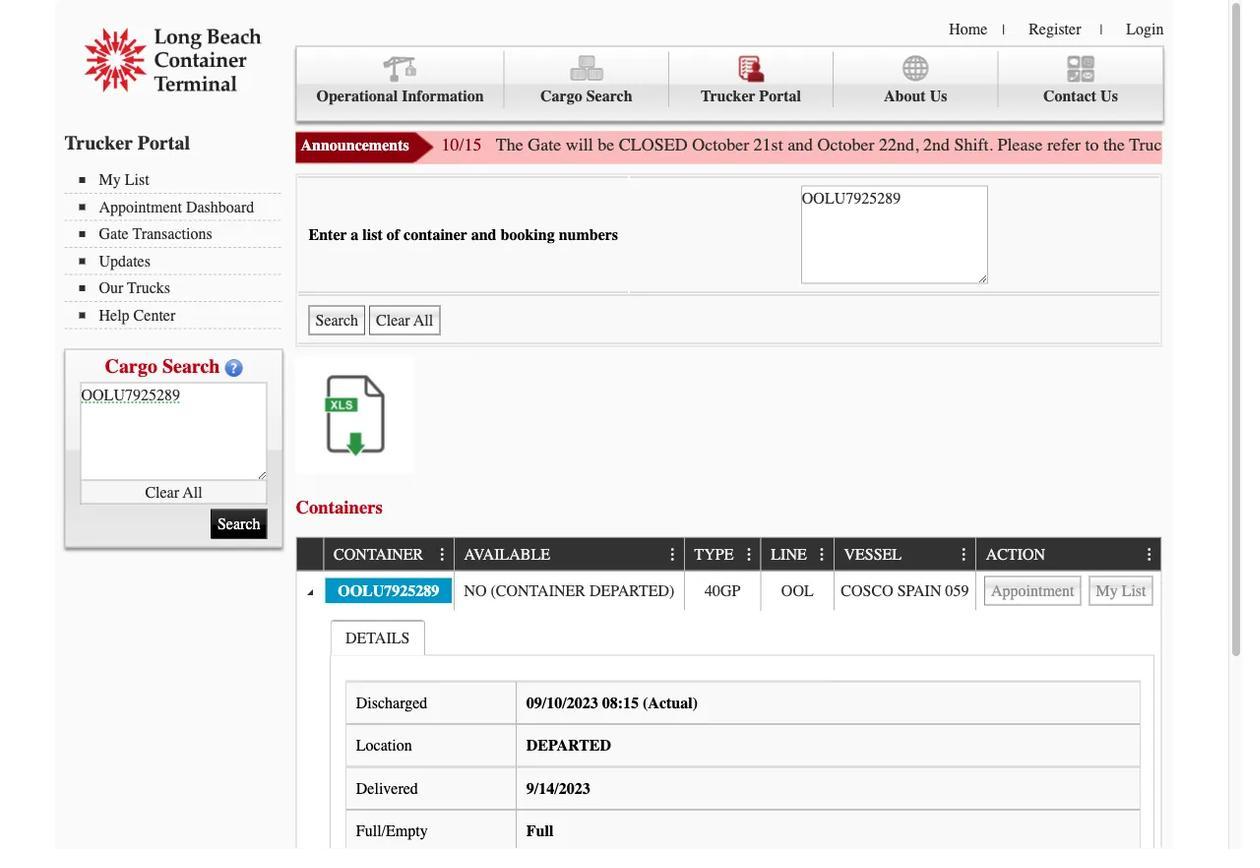 Task type: vqa. For each thing, say whether or not it's contained in the screenshot.
NO
yes



Task type: locate. For each thing, give the bounding box(es) containing it.
3 edit column settings image from the left
[[957, 548, 973, 564]]

1 horizontal spatial edit column settings image
[[815, 548, 831, 564]]

059
[[946, 582, 970, 600]]

edit column settings image
[[665, 548, 681, 564], [815, 548, 831, 564]]

2 us from the left
[[1101, 87, 1119, 105]]

us inside contact us link
[[1101, 87, 1119, 105]]

updates
[[99, 252, 151, 270]]

edit column settings image for container
[[435, 548, 451, 564]]

1 horizontal spatial trucker portal
[[701, 87, 802, 105]]

0 vertical spatial cargo
[[541, 87, 583, 105]]

portal
[[760, 87, 802, 105], [138, 131, 190, 154]]

menu bar containing my list
[[65, 169, 291, 329]]

ool cell
[[761, 572, 834, 611]]

trucker up 21st
[[701, 87, 756, 105]]

appointment
[[99, 198, 182, 216]]

list
[[125, 171, 149, 189]]

be
[[598, 135, 615, 155]]

0 horizontal spatial trucker portal
[[65, 131, 190, 154]]

0 vertical spatial portal
[[760, 87, 802, 105]]

portal up my list "link"
[[138, 131, 190, 154]]

and left booking
[[471, 226, 497, 244]]

1 horizontal spatial cargo search
[[541, 87, 633, 105]]

search
[[587, 87, 633, 105], [162, 355, 220, 378]]

cosco spain 059 cell
[[834, 572, 976, 611]]

details tab
[[330, 621, 426, 656]]

gate right the
[[528, 135, 561, 155]]

10/15
[[442, 135, 482, 155]]

trucker portal up 21st
[[701, 87, 802, 105]]

tree grid
[[297, 538, 1162, 850]]

None submit
[[309, 306, 365, 335], [211, 510, 267, 539], [309, 306, 365, 335], [211, 510, 267, 539]]

1 row from the top
[[297, 538, 1162, 572]]

cell
[[976, 572, 1162, 611]]

0 horizontal spatial gate
[[99, 225, 129, 243]]

trucker up my
[[65, 131, 133, 154]]

contact us link
[[999, 52, 1164, 107]]

trucker portal
[[701, 87, 802, 105], [65, 131, 190, 154]]

1 horizontal spatial october
[[818, 135, 875, 155]]

1 us from the left
[[930, 87, 948, 105]]

my list appointment dashboard gate transactions updates our trucks help center
[[99, 171, 254, 324]]

and
[[788, 135, 814, 155], [471, 226, 497, 244]]

october left 22nd,
[[818, 135, 875, 155]]

edit column settings image inside action column header
[[1143, 548, 1158, 564]]

0 vertical spatial cargo search
[[541, 87, 633, 105]]

available column header
[[454, 538, 684, 572]]

menu bar containing operational information
[[296, 46, 1165, 122]]

cargo search down 'center'
[[105, 355, 220, 378]]

cargo
[[541, 87, 583, 105], [105, 355, 157, 378]]

help
[[99, 306, 130, 324]]

1 horizontal spatial search
[[587, 87, 633, 105]]

1 vertical spatial cargo search
[[105, 355, 220, 378]]

information
[[402, 87, 484, 105]]

40gp
[[705, 582, 741, 600]]

and right 21st
[[788, 135, 814, 155]]

edit column settings image left type
[[665, 548, 681, 564]]

1 vertical spatial trucker
[[65, 131, 133, 154]]

2nd
[[924, 135, 950, 155]]

0 horizontal spatial and
[[471, 226, 497, 244]]

gate up updates
[[99, 225, 129, 243]]

0 vertical spatial search
[[587, 87, 633, 105]]

row up 40gp
[[297, 538, 1162, 572]]

portal up 21st
[[760, 87, 802, 105]]

row group containing oolu7925289
[[297, 572, 1162, 850]]

us inside the about us link
[[930, 87, 948, 105]]

4 edit column settings image from the left
[[1143, 548, 1158, 564]]

no (container departed) cell
[[454, 572, 684, 611]]

menu bar
[[296, 46, 1165, 122], [65, 169, 291, 329]]

1 edit column settings image from the left
[[435, 548, 451, 564]]

0 horizontal spatial |
[[1003, 22, 1006, 37]]

1 vertical spatial menu bar
[[65, 169, 291, 329]]

tab list
[[325, 616, 1160, 850]]

search down help center 'link'
[[162, 355, 220, 378]]

1 horizontal spatial menu bar
[[296, 46, 1165, 122]]

gate left hou
[[1176, 135, 1209, 155]]

announcements
[[301, 136, 409, 155]]

1 horizontal spatial and
[[788, 135, 814, 155]]

1 horizontal spatial gate
[[528, 135, 561, 155]]

row group
[[297, 572, 1162, 850]]

cosco spain 059
[[841, 582, 970, 600]]

enter a list of container and booking numbers
[[309, 226, 619, 244]]

Enter container numbers and/ or booking numbers. Press ESC to reset input box text field
[[801, 186, 989, 284]]

row down type "link"
[[297, 572, 1162, 611]]

1 horizontal spatial |
[[1100, 22, 1103, 37]]

1 vertical spatial portal
[[138, 131, 190, 154]]

tab list containing details
[[325, 616, 1160, 850]]

trucker portal link
[[670, 52, 834, 107]]

1 horizontal spatial trucker
[[701, 87, 756, 105]]

trucks
[[127, 279, 170, 297]]

edit column settings image inside type column header
[[742, 548, 758, 564]]

container column header
[[324, 538, 454, 572]]

edit column settings image
[[435, 548, 451, 564], [742, 548, 758, 564], [957, 548, 973, 564], [1143, 548, 1158, 564]]

2 row from the top
[[297, 572, 1162, 611]]

row
[[297, 538, 1162, 572], [297, 572, 1162, 611]]

1 edit column settings image from the left
[[665, 548, 681, 564]]

2 edit column settings image from the left
[[815, 548, 831, 564]]

contact
[[1044, 87, 1097, 105]]

clear all button
[[80, 481, 267, 505]]

edit column settings image inside available column header
[[665, 548, 681, 564]]

about us
[[884, 87, 948, 105]]

1 | from the left
[[1003, 22, 1006, 37]]

trucker portal up list
[[65, 131, 190, 154]]

us
[[930, 87, 948, 105], [1101, 87, 1119, 105]]

0 horizontal spatial october
[[692, 135, 750, 155]]

hou
[[1214, 135, 1244, 155]]

edit column settings image inside vessel column header
[[957, 548, 973, 564]]

full/empty
[[356, 823, 428, 841]]

edit column settings image inside line column header
[[815, 548, 831, 564]]

ool
[[782, 582, 814, 600]]

2 edit column settings image from the left
[[742, 548, 758, 564]]

1 horizontal spatial us
[[1101, 87, 1119, 105]]

list
[[363, 226, 383, 244]]

1 horizontal spatial portal
[[760, 87, 802, 105]]

home link
[[950, 20, 988, 38]]

us for about us
[[930, 87, 948, 105]]

1 vertical spatial trucker portal
[[65, 131, 190, 154]]

0 horizontal spatial menu bar
[[65, 169, 291, 329]]

edit column settings image for available
[[665, 548, 681, 564]]

register
[[1029, 20, 1082, 38]]

edit column settings image inside container column header
[[435, 548, 451, 564]]

edit column settings image for type
[[742, 548, 758, 564]]

|
[[1003, 22, 1006, 37], [1100, 22, 1103, 37]]

edit column settings image right line
[[815, 548, 831, 564]]

0 horizontal spatial edit column settings image
[[665, 548, 681, 564]]

1 horizontal spatial cargo
[[541, 87, 583, 105]]

2 october from the left
[[818, 135, 875, 155]]

please
[[998, 135, 1043, 155]]

our trucks link
[[79, 279, 281, 297]]

updates link
[[79, 252, 281, 270]]

us right about
[[930, 87, 948, 105]]

cargo down help
[[105, 355, 157, 378]]

0 horizontal spatial search
[[162, 355, 220, 378]]

login
[[1127, 20, 1165, 38]]

cargo search
[[541, 87, 633, 105], [105, 355, 220, 378]]

0 horizontal spatial cargo
[[105, 355, 157, 378]]

0 horizontal spatial portal
[[138, 131, 190, 154]]

to
[[1086, 135, 1100, 155]]

container
[[334, 546, 424, 564]]

departed)
[[590, 582, 675, 600]]

line link
[[771, 538, 817, 571]]

cargo search up will
[[541, 87, 633, 105]]

october
[[692, 135, 750, 155], [818, 135, 875, 155]]

search up be
[[587, 87, 633, 105]]

0 vertical spatial trucker
[[701, 87, 756, 105]]

0 horizontal spatial us
[[930, 87, 948, 105]]

09/10/2023 08:15 (actual)
[[527, 694, 698, 712]]

0 vertical spatial trucker portal
[[701, 87, 802, 105]]

0 vertical spatial menu bar
[[296, 46, 1165, 122]]

40gp cell
[[684, 572, 761, 611]]

appointment dashboard link
[[79, 198, 281, 216]]

gate
[[528, 135, 561, 155], [1176, 135, 1209, 155], [99, 225, 129, 243]]

details
[[346, 629, 410, 648]]

cargo inside menu bar
[[541, 87, 583, 105]]

| left login link
[[1100, 22, 1103, 37]]

clear
[[145, 483, 179, 502]]

october left 21st
[[692, 135, 750, 155]]

2 | from the left
[[1100, 22, 1103, 37]]

None button
[[369, 306, 440, 335], [985, 576, 1082, 606], [1090, 576, 1154, 606], [369, 306, 440, 335], [985, 576, 1082, 606], [1090, 576, 1154, 606]]

numbers
[[559, 226, 619, 244]]

us right contact
[[1101, 87, 1119, 105]]

line column header
[[761, 538, 834, 572]]

discharged
[[356, 694, 428, 712]]

cargo up will
[[541, 87, 583, 105]]

0 vertical spatial and
[[788, 135, 814, 155]]

trucker
[[701, 87, 756, 105], [65, 131, 133, 154]]

| right home link
[[1003, 22, 1006, 37]]



Task type: describe. For each thing, give the bounding box(es) containing it.
21st
[[754, 135, 784, 155]]

of
[[387, 226, 400, 244]]

no (container departed)
[[464, 582, 675, 600]]

enter
[[309, 226, 347, 244]]

operational information link
[[297, 52, 505, 107]]

the
[[1104, 135, 1126, 155]]

my
[[99, 171, 121, 189]]

oolu7925289
[[338, 582, 440, 600]]

containers
[[296, 498, 383, 519]]

cargo search link
[[505, 52, 670, 107]]

location
[[356, 737, 412, 755]]

clear all
[[145, 483, 202, 502]]

row containing container
[[297, 538, 1162, 572]]

about
[[884, 87, 926, 105]]

gate transactions link
[[79, 225, 281, 243]]

home
[[950, 20, 988, 38]]

type
[[695, 546, 734, 564]]

operational information
[[317, 87, 484, 105]]

vessel
[[844, 546, 902, 564]]

vessel column header
[[834, 538, 976, 572]]

0 horizontal spatial trucker
[[65, 131, 133, 154]]

portal inside menu bar
[[760, 87, 802, 105]]

login link
[[1127, 20, 1165, 38]]

departed
[[527, 737, 612, 755]]

gate inside my list appointment dashboard gate transactions updates our trucks help center
[[99, 225, 129, 243]]

09/10/2023
[[527, 694, 598, 712]]

about us link
[[834, 52, 999, 107]]

help center link
[[79, 306, 281, 324]]

edit column settings image for vessel
[[957, 548, 973, 564]]

trucker portal inside menu bar
[[701, 87, 802, 105]]

type column header
[[684, 538, 761, 572]]

1 vertical spatial cargo
[[105, 355, 157, 378]]

a
[[351, 226, 359, 244]]

action link
[[986, 538, 1055, 571]]

center
[[134, 306, 176, 324]]

oolu7925289 cell
[[324, 572, 454, 611]]

(container
[[491, 582, 586, 600]]

container
[[404, 226, 468, 244]]

no
[[464, 582, 487, 600]]

available
[[464, 546, 551, 564]]

2 horizontal spatial gate
[[1176, 135, 1209, 155]]

Enter container numbers and/ or booking numbers.  text field
[[80, 383, 267, 481]]

trucker inside menu bar
[[701, 87, 756, 105]]

line
[[771, 546, 807, 564]]

cosco
[[841, 582, 894, 600]]

edit column settings image for action
[[1143, 548, 1158, 564]]

9/14/2023
[[527, 780, 591, 798]]

22nd,
[[880, 135, 919, 155]]

the
[[496, 135, 524, 155]]

1 october from the left
[[692, 135, 750, 155]]

truck
[[1130, 135, 1171, 155]]

type link
[[695, 538, 744, 571]]

all
[[183, 483, 202, 502]]

available link
[[464, 538, 560, 571]]

edit column settings image for line
[[815, 548, 831, 564]]

cargo search inside menu bar
[[541, 87, 633, 105]]

delivered
[[356, 780, 418, 798]]

our
[[99, 279, 123, 297]]

refer
[[1048, 135, 1081, 155]]

full
[[527, 823, 554, 841]]

dashboard
[[186, 198, 254, 216]]

vessel link
[[844, 538, 912, 571]]

closed
[[619, 135, 688, 155]]

will
[[566, 135, 593, 155]]

shift.
[[955, 135, 994, 155]]

tree grid containing container
[[297, 538, 1162, 850]]

row containing oolu7925289
[[297, 572, 1162, 611]]

1 vertical spatial search
[[162, 355, 220, 378]]

08:15
[[602, 694, 639, 712]]

1 vertical spatial and
[[471, 226, 497, 244]]

spain
[[898, 582, 942, 600]]

(actual)
[[643, 694, 698, 712]]

action
[[986, 546, 1046, 564]]

register link
[[1029, 20, 1082, 38]]

contact us
[[1044, 87, 1119, 105]]

us for contact us
[[1101, 87, 1119, 105]]

container link
[[334, 538, 433, 571]]

0 horizontal spatial cargo search
[[105, 355, 220, 378]]

booking
[[501, 226, 555, 244]]

action column header
[[976, 538, 1162, 572]]

10/15 the gate will be closed october 21st and october 22nd, 2nd shift. please refer to the truck gate hou
[[442, 135, 1244, 155]]

tab list inside row group
[[325, 616, 1160, 850]]

operational
[[317, 87, 398, 105]]

transactions
[[133, 225, 212, 243]]

my list link
[[79, 171, 281, 189]]



